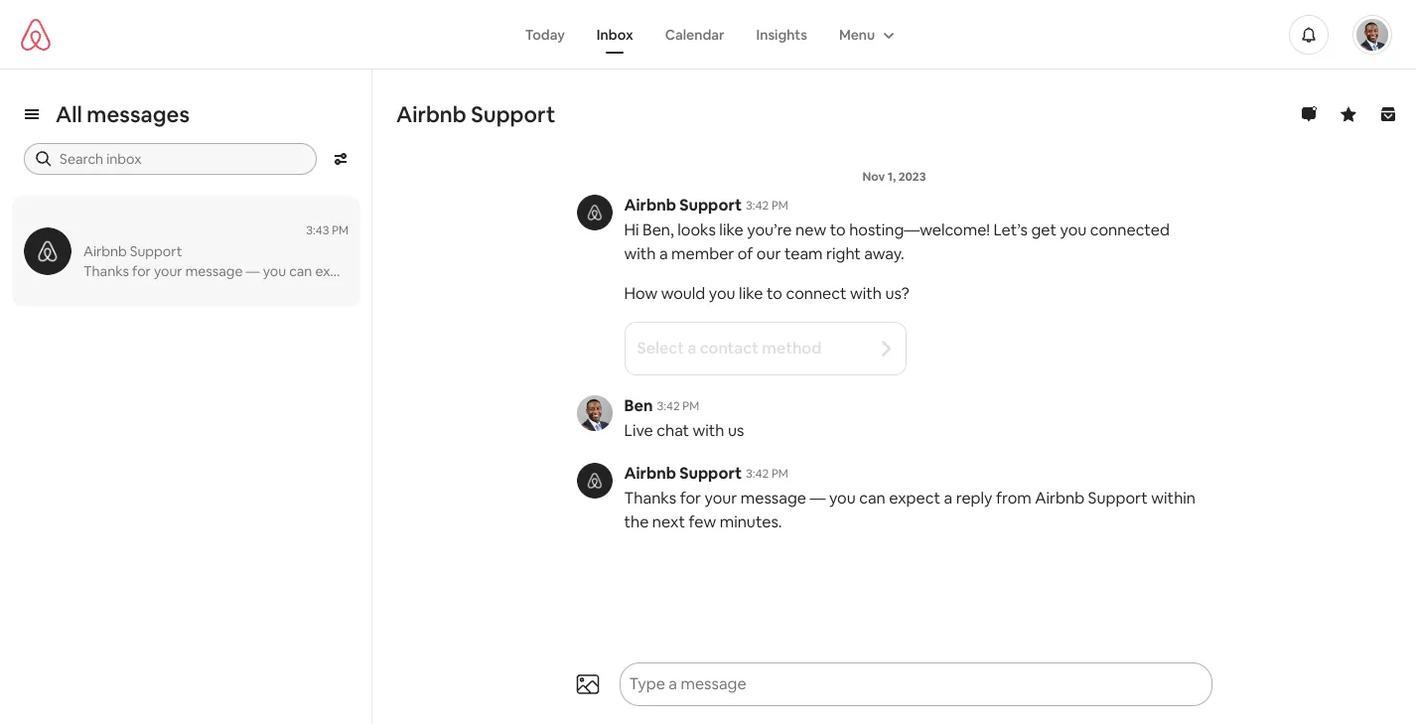 Task type: describe. For each thing, give the bounding box(es) containing it.
airbnb support image
[[24, 227, 72, 275]]

3:42 for looks
[[746, 198, 769, 214]]

calendar link
[[649, 15, 741, 53]]

insights
[[756, 25, 808, 43]]

main navigation menu image
[[1357, 18, 1389, 50]]

all messages heading
[[56, 100, 190, 128]]

pm inside 3:43 pm airbnb support thanks for your message — you can expect a reply from airbnb support within the next few minutes.
[[332, 223, 349, 238]]

from for support
[[996, 488, 1032, 509]]

pm inside the airbnb support 3:42 pm thanks for your message — you can expect a reply from airbnb support within the next few minutes.
[[772, 466, 789, 482]]

us?
[[886, 283, 910, 304]]

inbox
[[597, 25, 633, 43]]

how would you like to connect with us?
[[624, 283, 910, 304]]

can for support
[[860, 488, 886, 509]]

within for pm
[[545, 262, 584, 280]]

hosting—welcome!
[[850, 220, 990, 240]]

your for airbnb
[[705, 488, 737, 509]]

how
[[624, 283, 658, 304]]

nov
[[863, 169, 885, 185]]

airbnb support image
[[24, 227, 72, 275]]

ben button
[[624, 395, 653, 417]]

calendar
[[665, 25, 725, 43]]

ben
[[624, 395, 653, 416]]

you're
[[747, 220, 792, 240]]

message for pm
[[185, 262, 243, 280]]

insights link
[[741, 15, 823, 53]]

expect for support
[[889, 488, 941, 509]]

the for pm
[[587, 262, 608, 280]]

message from airbnb support image for hi
[[577, 195, 612, 230]]

chat
[[657, 420, 690, 441]]

next for pm
[[611, 262, 640, 280]]

pm inside ben 3:42 pm live chat with us
[[683, 398, 700, 414]]

3:42 inside ben 3:42 pm live chat with us
[[657, 398, 680, 414]]

reply for pm
[[374, 262, 406, 280]]

0 horizontal spatial to
[[767, 283, 783, 304]]

to inside airbnb support 3:42 pm hi ben, looks like you're new to hosting—welcome! let's get you connected with a member of our team right away.
[[830, 220, 846, 240]]

hi
[[624, 220, 639, 240]]

away.
[[865, 243, 905, 264]]

connected
[[1091, 220, 1170, 240]]

support inside airbnb support 3:42 pm hi ben, looks like you're new to hosting—welcome! let's get you connected with a member of our team right away.
[[680, 195, 742, 216]]

get
[[1032, 220, 1057, 240]]

nov 1, 2023
[[863, 169, 926, 185]]

today link
[[509, 15, 581, 53]]

a for 3:43
[[363, 262, 371, 280]]

would
[[661, 283, 706, 304]]

few for support
[[689, 512, 717, 532]]

airbnb inside airbnb support 3:42 pm hi ben, looks like you're new to hosting—welcome! let's get you connected with a member of our team right away.
[[624, 195, 676, 216]]

message from airbnb support image for thanks
[[577, 463, 612, 499]]

1 vertical spatial like
[[739, 283, 763, 304]]

you inside airbnb support 3:42 pm hi ben, looks like you're new to hosting—welcome! let's get you connected with a member of our team right away.
[[1060, 220, 1087, 240]]

menu button
[[823, 15, 907, 53]]

can for pm
[[289, 262, 312, 280]]

thanks for 3:43
[[83, 262, 129, 280]]

within for support
[[1152, 488, 1196, 509]]

all messages
[[56, 100, 190, 128]]

ben,
[[643, 220, 674, 240]]

a inside airbnb support 3:42 pm hi ben, looks like you're new to hosting—welcome! let's get you connected with a member of our team right away.
[[660, 243, 668, 264]]

like inside airbnb support 3:42 pm hi ben, looks like you're new to hosting—welcome! let's get you connected with a member of our team right away.
[[720, 220, 744, 240]]

expect for pm
[[315, 262, 360, 280]]



Task type: locate. For each thing, give the bounding box(es) containing it.
for down chat in the bottom of the page
[[680, 488, 701, 509]]

expect
[[315, 262, 360, 280], [889, 488, 941, 509]]

a inside 3:43 pm airbnb support thanks for your message — you can expect a reply from airbnb support within the next few minutes.
[[363, 262, 371, 280]]

can
[[289, 262, 312, 280], [860, 488, 886, 509]]

message from airbnb support image for thanks
[[577, 463, 612, 499]]

airbnb support 3:42 pm thanks for your message — you can expect a reply from airbnb support within the next few minutes.
[[624, 463, 1196, 532]]

0 horizontal spatial few
[[643, 262, 667, 280]]

3:42 for your
[[746, 466, 769, 482]]

thanks down live
[[624, 488, 677, 509]]

thanks
[[83, 262, 129, 280], [624, 488, 677, 509]]

new
[[796, 220, 827, 240]]

your
[[154, 262, 182, 280], [705, 488, 737, 509]]

live
[[624, 420, 653, 441]]

0 vertical spatial message from airbnb support image
[[577, 195, 612, 230]]

from inside 3:43 pm airbnb support thanks for your message — you can expect a reply from airbnb support within the next few minutes.
[[409, 262, 440, 280]]

from
[[409, 262, 440, 280], [996, 488, 1032, 509]]

0 horizontal spatial for
[[132, 262, 151, 280]]

airbnb
[[396, 100, 467, 128], [624, 195, 676, 216], [83, 242, 127, 260], [443, 262, 486, 280], [624, 463, 676, 484], [1035, 488, 1085, 509]]

2 vertical spatial 3:42
[[746, 466, 769, 482]]

with inside ben 3:42 pm live chat with us
[[693, 420, 725, 441]]

ben 3:42 pm live chat with us
[[624, 395, 745, 441]]

reply for support
[[956, 488, 993, 509]]

expect inside 3:43 pm airbnb support thanks for your message — you can expect a reply from airbnb support within the next few minutes.
[[315, 262, 360, 280]]

1 vertical spatial message
[[741, 488, 807, 509]]

0 horizontal spatial from
[[409, 262, 440, 280]]

0 vertical spatial reply
[[374, 262, 406, 280]]

1 horizontal spatial the
[[624, 512, 649, 532]]

you inside 3:43 pm airbnb support thanks for your message — you can expect a reply from airbnb support within the next few minutes.
[[263, 262, 286, 280]]

1 horizontal spatial a
[[660, 243, 668, 264]]

0 horizontal spatial reply
[[374, 262, 406, 280]]

team
[[785, 243, 823, 264]]

thanks for airbnb
[[624, 488, 677, 509]]

pm
[[772, 198, 789, 214], [332, 223, 349, 238], [683, 398, 700, 414], [772, 466, 789, 482]]

— for pm
[[246, 262, 260, 280]]

0 horizontal spatial with
[[624, 243, 656, 264]]

2 message from airbnb support image from the top
[[577, 463, 612, 499]]

1 vertical spatial for
[[680, 488, 701, 509]]

with inside airbnb support 3:42 pm hi ben, looks like you're new to hosting—welcome! let's get you connected with a member of our team right away.
[[624, 243, 656, 264]]

with left the us
[[693, 420, 725, 441]]

your inside 3:43 pm airbnb support thanks for your message — you can expect a reply from airbnb support within the next few minutes.
[[154, 262, 182, 280]]

0 vertical spatial within
[[545, 262, 584, 280]]

— for support
[[810, 488, 826, 509]]

minutes. up would
[[670, 262, 725, 280]]

member
[[672, 243, 734, 264]]

within inside the airbnb support 3:42 pm thanks for your message — you can expect a reply from airbnb support within the next few minutes.
[[1152, 488, 1196, 509]]

message from airbnb support image inside airbnb support sent hi ben, looks like you're new to hosting—welcome! let's get you connected with a member of our team right away.. sent nov 1, 2023, 3:42 pm group
[[577, 195, 612, 230]]

1 vertical spatial reply
[[956, 488, 993, 509]]

0 vertical spatial for
[[132, 262, 151, 280]]

message inside the airbnb support 3:42 pm thanks for your message — you can expect a reply from airbnb support within the next few minutes.
[[741, 488, 807, 509]]

from for pm
[[409, 262, 440, 280]]

1 vertical spatial 3:42
[[657, 398, 680, 414]]

0 vertical spatial thanks
[[83, 262, 129, 280]]

of
[[738, 243, 753, 264]]

reply inside the airbnb support 3:42 pm thanks for your message — you can expect a reply from airbnb support within the next few minutes.
[[956, 488, 993, 509]]

next up how
[[611, 262, 640, 280]]

0 horizontal spatial next
[[611, 262, 640, 280]]

you
[[1060, 220, 1087, 240], [263, 262, 286, 280], [709, 283, 736, 304], [829, 488, 856, 509]]

3:43
[[306, 223, 329, 238]]

thanks right airbnb support image in the top left of the page
[[83, 262, 129, 280]]

0 vertical spatial from
[[409, 262, 440, 280]]

few down chat in the bottom of the page
[[689, 512, 717, 532]]

select to open user profile for ben image
[[577, 395, 612, 431], [577, 395, 612, 431]]

1 horizontal spatial within
[[1152, 488, 1196, 509]]

thanks inside 3:43 pm airbnb support thanks for your message — you can expect a reply from airbnb support within the next few minutes.
[[83, 262, 129, 280]]

Type a message text field
[[621, 665, 1175, 704]]

0 vertical spatial message
[[185, 262, 243, 280]]

inbox link
[[581, 15, 649, 53]]

Search text field
[[60, 149, 303, 169]]

minutes. for pm
[[670, 262, 725, 280]]

for
[[132, 262, 151, 280], [680, 488, 701, 509]]

airbnb support
[[396, 100, 556, 128]]

minutes. inside 3:43 pm airbnb support thanks for your message — you can expect a reply from airbnb support within the next few minutes.
[[670, 262, 725, 280]]

messages
[[87, 100, 190, 128]]

0 horizontal spatial thanks
[[83, 262, 129, 280]]

0 vertical spatial message from airbnb support image
[[577, 195, 612, 230]]

0 vertical spatial minutes.
[[670, 262, 725, 280]]

to up right
[[830, 220, 846, 240]]

1 vertical spatial few
[[689, 512, 717, 532]]

1 horizontal spatial few
[[689, 512, 717, 532]]

message from airbnb support image
[[577, 195, 612, 230], [577, 463, 612, 499]]

with
[[624, 243, 656, 264], [850, 283, 882, 304], [693, 420, 725, 441]]

1 vertical spatial message from airbnb support image
[[577, 463, 612, 499]]

0 horizontal spatial your
[[154, 262, 182, 280]]

your inside the airbnb support 3:42 pm thanks for your message — you can expect a reply from airbnb support within the next few minutes.
[[705, 488, 737, 509]]

0 horizontal spatial expect
[[315, 262, 360, 280]]

today
[[525, 25, 565, 43]]

the for support
[[624, 512, 649, 532]]

within
[[545, 262, 584, 280], [1152, 488, 1196, 509]]

for right airbnb support image in the top left of the page
[[132, 262, 151, 280]]

1 horizontal spatial can
[[860, 488, 886, 509]]

1 vertical spatial expect
[[889, 488, 941, 509]]

1 vertical spatial your
[[705, 488, 737, 509]]

1 vertical spatial thanks
[[624, 488, 677, 509]]

minutes. inside the airbnb support 3:42 pm thanks for your message — you can expect a reply from airbnb support within the next few minutes.
[[720, 512, 782, 532]]

us
[[728, 420, 745, 441]]

menu
[[839, 25, 875, 43]]

1 horizontal spatial to
[[830, 220, 846, 240]]

with left us?
[[850, 283, 882, 304]]

1 vertical spatial to
[[767, 283, 783, 304]]

0 vertical spatial —
[[246, 262, 260, 280]]

1 horizontal spatial your
[[705, 488, 737, 509]]

thanks inside the airbnb support 3:42 pm thanks for your message — you can expect a reply from airbnb support within the next few minutes.
[[624, 488, 677, 509]]

1 vertical spatial from
[[996, 488, 1032, 509]]

1 horizontal spatial expect
[[889, 488, 941, 509]]

a
[[660, 243, 668, 264], [363, 262, 371, 280], [944, 488, 953, 509]]

2 message from airbnb support image from the top
[[577, 463, 612, 499]]

your for 3:43
[[154, 262, 182, 280]]

minutes. for support
[[720, 512, 782, 532]]

2 horizontal spatial a
[[944, 488, 953, 509]]

the inside the airbnb support 3:42 pm thanks for your message — you can expect a reply from airbnb support within the next few minutes.
[[624, 512, 649, 532]]

with down the hi
[[624, 243, 656, 264]]

2 horizontal spatial with
[[850, 283, 882, 304]]

minutes.
[[670, 262, 725, 280], [720, 512, 782, 532]]

0 horizontal spatial —
[[246, 262, 260, 280]]

can inside 3:43 pm airbnb support thanks for your message — you can expect a reply from airbnb support within the next few minutes.
[[289, 262, 312, 280]]

0 vertical spatial the
[[587, 262, 608, 280]]

next
[[611, 262, 640, 280], [653, 512, 685, 532]]

few inside the airbnb support 3:42 pm thanks for your message — you can expect a reply from airbnb support within the next few minutes.
[[689, 512, 717, 532]]

— inside the airbnb support 3:42 pm thanks for your message — you can expect a reply from airbnb support within the next few minutes.
[[810, 488, 826, 509]]

expect inside the airbnb support 3:42 pm thanks for your message — you can expect a reply from airbnb support within the next few minutes.
[[889, 488, 941, 509]]

2 vertical spatial with
[[693, 420, 725, 441]]

0 vertical spatial like
[[720, 220, 744, 240]]

from inside the airbnb support 3:42 pm thanks for your message — you can expect a reply from airbnb support within the next few minutes.
[[996, 488, 1032, 509]]

1 horizontal spatial —
[[810, 488, 826, 509]]

next down chat in the bottom of the page
[[653, 512, 685, 532]]

few
[[643, 262, 667, 280], [689, 512, 717, 532]]

next inside the airbnb support 3:42 pm thanks for your message — you can expect a reply from airbnb support within the next few minutes.
[[653, 512, 685, 532]]

a for airbnb
[[944, 488, 953, 509]]

0 vertical spatial your
[[154, 262, 182, 280]]

next for support
[[653, 512, 685, 532]]

1 horizontal spatial message
[[741, 488, 807, 509]]

message from airbnb support image for hi
[[577, 195, 612, 230]]

connect
[[786, 283, 847, 304]]

like down of
[[739, 283, 763, 304]]

looks
[[678, 220, 716, 240]]

3:43 pm airbnb support thanks for your message — you can expect a reply from airbnb support within the next few minutes.
[[83, 223, 725, 280]]

pm inside airbnb support 3:42 pm hi ben, looks like you're new to hosting—welcome! let's get you connected with a member of our team right away.
[[772, 198, 789, 214]]

to down our
[[767, 283, 783, 304]]

1 vertical spatial the
[[624, 512, 649, 532]]

reply inside 3:43 pm airbnb support thanks for your message — you can expect a reply from airbnb support within the next few minutes.
[[374, 262, 406, 280]]

airbnb support sent hi ben, looks like you're new to hosting—welcome! let's get you connected with a member of our team right away.. sent nov 1, 2023, 3:42 pm group
[[555, 145, 1234, 266]]

minutes. down the us
[[720, 512, 782, 532]]

1 horizontal spatial reply
[[956, 488, 993, 509]]

right
[[827, 243, 861, 264]]

1 vertical spatial minutes.
[[720, 512, 782, 532]]

0 vertical spatial with
[[624, 243, 656, 264]]

few for pm
[[643, 262, 667, 280]]

message inside 3:43 pm airbnb support thanks for your message — you can expect a reply from airbnb support within the next few minutes.
[[185, 262, 243, 280]]

next inside 3:43 pm airbnb support thanks for your message — you can expect a reply from airbnb support within the next few minutes.
[[611, 262, 640, 280]]

for for 3:43
[[132, 262, 151, 280]]

3:42
[[746, 198, 769, 214], [657, 398, 680, 414], [746, 466, 769, 482]]

can inside the airbnb support 3:42 pm thanks for your message — you can expect a reply from airbnb support within the next few minutes.
[[860, 488, 886, 509]]

all
[[56, 100, 82, 128]]

0 horizontal spatial can
[[289, 262, 312, 280]]

1 vertical spatial next
[[653, 512, 685, 532]]

for for airbnb
[[680, 488, 701, 509]]

1 vertical spatial message from airbnb support image
[[577, 463, 612, 499]]

message for support
[[741, 488, 807, 509]]

0 vertical spatial next
[[611, 262, 640, 280]]

airbnb support 3:42 pm hi ben, looks like you're new to hosting—welcome! let's get you connected with a member of our team right away.
[[624, 195, 1170, 264]]

1 horizontal spatial from
[[996, 488, 1032, 509]]

1 horizontal spatial next
[[653, 512, 685, 532]]

you inside the airbnb support 3:42 pm thanks for your message — you can expect a reply from airbnb support within the next few minutes.
[[829, 488, 856, 509]]

message from airbnb support image inside airbnb support sent hi ben, looks like you're new to hosting—welcome! let's get you connected with a member of our team right away.. sent nov 1, 2023, 3:42 pm group
[[577, 195, 612, 230]]

1 horizontal spatial thanks
[[624, 488, 677, 509]]

the
[[587, 262, 608, 280], [624, 512, 649, 532]]

let's
[[994, 220, 1028, 240]]

0 vertical spatial few
[[643, 262, 667, 280]]

1 vertical spatial with
[[850, 283, 882, 304]]

0 vertical spatial to
[[830, 220, 846, 240]]

1 message from airbnb support image from the top
[[577, 195, 612, 230]]

within inside 3:43 pm airbnb support thanks for your message — you can expect a reply from airbnb support within the next few minutes.
[[545, 262, 584, 280]]

for inside the airbnb support 3:42 pm thanks for your message — you can expect a reply from airbnb support within the next few minutes.
[[680, 488, 701, 509]]

2023
[[899, 169, 926, 185]]

0 vertical spatial 3:42
[[746, 198, 769, 214]]

our
[[757, 243, 781, 264]]

support
[[471, 100, 556, 128], [680, 195, 742, 216], [130, 242, 182, 260], [489, 262, 542, 280], [680, 463, 742, 484], [1088, 488, 1148, 509]]

0 horizontal spatial the
[[587, 262, 608, 280]]

message from airbnb support image
[[577, 195, 612, 230], [577, 463, 612, 499]]

for inside 3:43 pm airbnb support thanks for your message — you can expect a reply from airbnb support within the next few minutes.
[[132, 262, 151, 280]]

message
[[185, 262, 243, 280], [741, 488, 807, 509]]

0 horizontal spatial within
[[545, 262, 584, 280]]

conversation with airbnb support heading
[[396, 100, 1266, 128]]

reply
[[374, 262, 406, 280], [956, 488, 993, 509]]

few inside 3:43 pm airbnb support thanks for your message — you can expect a reply from airbnb support within the next few minutes.
[[643, 262, 667, 280]]

like up of
[[720, 220, 744, 240]]

1 horizontal spatial with
[[693, 420, 725, 441]]

1 horizontal spatial for
[[680, 488, 701, 509]]

3:42 inside airbnb support 3:42 pm hi ben, looks like you're new to hosting—welcome! let's get you connected with a member of our team right away.
[[746, 198, 769, 214]]

1 vertical spatial can
[[860, 488, 886, 509]]

— inside 3:43 pm airbnb support thanks for your message — you can expect a reply from airbnb support within the next few minutes.
[[246, 262, 260, 280]]

0 vertical spatial can
[[289, 262, 312, 280]]

few up how
[[643, 262, 667, 280]]

3:42 inside the airbnb support 3:42 pm thanks for your message — you can expect a reply from airbnb support within the next few minutes.
[[746, 466, 769, 482]]

like
[[720, 220, 744, 240], [739, 283, 763, 304]]

to
[[830, 220, 846, 240], [767, 283, 783, 304]]

0 vertical spatial expect
[[315, 262, 360, 280]]

0 horizontal spatial message
[[185, 262, 243, 280]]

1 message from airbnb support image from the top
[[577, 195, 612, 230]]

a inside the airbnb support 3:42 pm thanks for your message — you can expect a reply from airbnb support within the next few minutes.
[[944, 488, 953, 509]]

the inside 3:43 pm airbnb support thanks for your message — you can expect a reply from airbnb support within the next few minutes.
[[587, 262, 608, 280]]

1,
[[888, 169, 896, 185]]

1 vertical spatial within
[[1152, 488, 1196, 509]]

0 horizontal spatial a
[[363, 262, 371, 280]]

—
[[246, 262, 260, 280], [810, 488, 826, 509]]

1 vertical spatial —
[[810, 488, 826, 509]]



Task type: vqa. For each thing, say whether or not it's contained in the screenshot.
first Paris from the left
no



